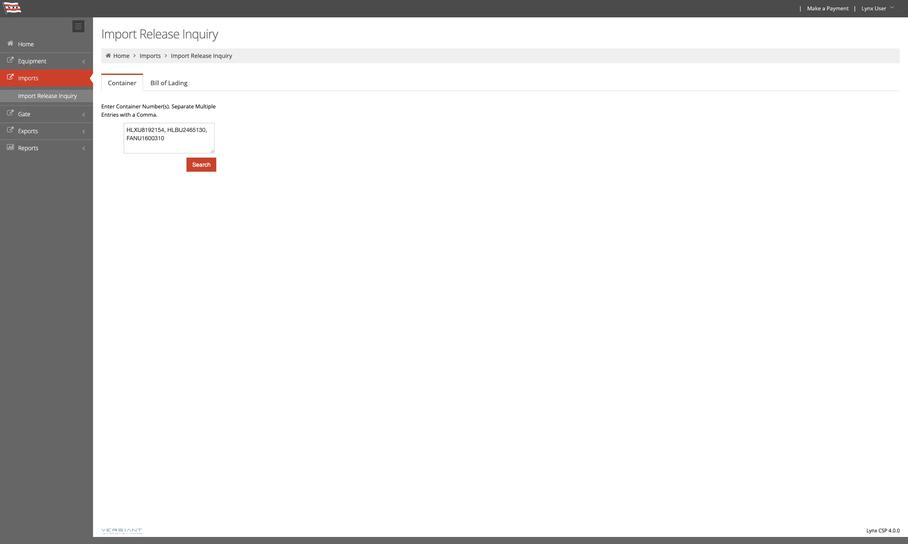 Task type: vqa. For each thing, say whether or not it's contained in the screenshot.
topmost Import Release Inquiry
yes



Task type: describe. For each thing, give the bounding box(es) containing it.
release for the bottommost import release inquiry link
[[37, 92, 57, 100]]

1 horizontal spatial a
[[823, 5, 826, 12]]

make a payment
[[808, 5, 850, 12]]

lynx csp 4.0.0
[[867, 527, 901, 534]]

0 vertical spatial import release inquiry link
[[171, 52, 232, 60]]

import release inquiry for the bottommost import release inquiry link
[[18, 92, 77, 100]]

external link image for equipment
[[6, 58, 14, 63]]

enter container number(s).  separate multiple entries with a comma.
[[101, 103, 216, 118]]

2 | from the left
[[854, 5, 857, 12]]

import release inquiry for the topmost import release inquiry link
[[171, 52, 232, 60]]

csp
[[879, 527, 888, 534]]

reports
[[18, 144, 38, 152]]

1 vertical spatial home image
[[105, 53, 112, 58]]

external link image for imports
[[6, 74, 14, 80]]

enter
[[101, 103, 115, 110]]

exports link
[[0, 123, 93, 139]]

versiant image
[[101, 528, 142, 534]]

1 | from the left
[[800, 5, 803, 12]]

0 vertical spatial release
[[139, 25, 180, 42]]

0 vertical spatial import
[[101, 25, 137, 42]]

0 vertical spatial home
[[18, 40, 34, 48]]

1 horizontal spatial home
[[113, 52, 130, 60]]

0 vertical spatial container
[[108, 79, 137, 87]]

lynx for lynx csp 4.0.0
[[867, 527, 878, 534]]

a inside enter container number(s).  separate multiple entries with a comma.
[[132, 111, 135, 118]]

number(s).
[[142, 103, 170, 110]]

search button
[[187, 158, 217, 172]]

equipment link
[[0, 53, 93, 70]]

inquiry for the bottommost import release inquiry link
[[59, 92, 77, 100]]



Task type: locate. For each thing, give the bounding box(es) containing it.
2 vertical spatial release
[[37, 92, 57, 100]]

external link image inside equipment link
[[6, 58, 14, 63]]

container link
[[101, 75, 143, 91]]

a
[[823, 5, 826, 12], [132, 111, 135, 118]]

inquiry for the topmost import release inquiry link
[[213, 52, 232, 60]]

lynx
[[862, 5, 874, 12], [867, 527, 878, 534]]

1 horizontal spatial release
[[139, 25, 180, 42]]

0 vertical spatial import release inquiry
[[101, 25, 218, 42]]

with
[[120, 111, 131, 118]]

| right payment
[[854, 5, 857, 12]]

3 external link image from the top
[[6, 127, 14, 133]]

user
[[875, 5, 887, 12]]

1 horizontal spatial import release inquiry link
[[171, 52, 232, 60]]

2 vertical spatial import
[[18, 92, 36, 100]]

0 vertical spatial external link image
[[6, 58, 14, 63]]

angle right image
[[131, 53, 138, 58]]

release
[[139, 25, 180, 42], [191, 52, 212, 60], [37, 92, 57, 100]]

0 vertical spatial inquiry
[[182, 25, 218, 42]]

inquiry
[[182, 25, 218, 42], [213, 52, 232, 60], [59, 92, 77, 100]]

1 horizontal spatial home link
[[113, 52, 130, 60]]

import for the bottommost import release inquiry link
[[18, 92, 36, 100]]

1 horizontal spatial home image
[[105, 53, 112, 58]]

0 horizontal spatial imports link
[[0, 70, 93, 86]]

release up gate "link"
[[37, 92, 57, 100]]

imports
[[140, 52, 161, 60], [18, 74, 38, 82]]

1 horizontal spatial imports link
[[140, 52, 161, 60]]

0 horizontal spatial a
[[132, 111, 135, 118]]

bill
[[151, 79, 159, 87]]

1 vertical spatial imports
[[18, 74, 38, 82]]

1 horizontal spatial import
[[101, 25, 137, 42]]

multiple
[[195, 103, 216, 110]]

gate
[[18, 110, 30, 118]]

0 horizontal spatial |
[[800, 5, 803, 12]]

import up angle right icon at the top of the page
[[101, 25, 137, 42]]

imports down equipment
[[18, 74, 38, 82]]

import release inquiry right angle right image
[[171, 52, 232, 60]]

0 horizontal spatial release
[[37, 92, 57, 100]]

1 external link image from the top
[[6, 58, 14, 63]]

a right make
[[823, 5, 826, 12]]

comma.
[[137, 111, 158, 118]]

external link image up external link icon
[[6, 74, 14, 80]]

0 vertical spatial home image
[[6, 41, 14, 46]]

exports
[[18, 127, 38, 135]]

1 vertical spatial import release inquiry link
[[0, 90, 93, 102]]

release up angle right image
[[139, 25, 180, 42]]

release right angle right image
[[191, 52, 212, 60]]

0 horizontal spatial home
[[18, 40, 34, 48]]

1 vertical spatial import release inquiry
[[171, 52, 232, 60]]

release for the topmost import release inquiry link
[[191, 52, 212, 60]]

payment
[[827, 5, 850, 12]]

4.0.0
[[889, 527, 901, 534]]

lading
[[168, 79, 188, 87]]

imports link left angle right image
[[140, 52, 161, 60]]

1 vertical spatial container
[[116, 103, 141, 110]]

external link image inside exports link
[[6, 127, 14, 133]]

import right angle right image
[[171, 52, 189, 60]]

lynx user link
[[859, 0, 900, 17]]

1 horizontal spatial |
[[854, 5, 857, 12]]

home link
[[0, 36, 93, 53], [113, 52, 130, 60]]

home image
[[6, 41, 14, 46], [105, 53, 112, 58]]

home image up equipment link
[[6, 41, 14, 46]]

0 horizontal spatial imports
[[18, 74, 38, 82]]

2 horizontal spatial import
[[171, 52, 189, 60]]

equipment
[[18, 57, 47, 65]]

container inside enter container number(s).  separate multiple entries with a comma.
[[116, 103, 141, 110]]

import release inquiry up angle right image
[[101, 25, 218, 42]]

|
[[800, 5, 803, 12], [854, 5, 857, 12]]

lynx left csp
[[867, 527, 878, 534]]

search
[[192, 161, 211, 168]]

0 vertical spatial lynx
[[862, 5, 874, 12]]

2 vertical spatial import release inquiry
[[18, 92, 77, 100]]

import release inquiry link up gate "link"
[[0, 90, 93, 102]]

import release inquiry link right angle right image
[[171, 52, 232, 60]]

1 vertical spatial release
[[191, 52, 212, 60]]

container up enter
[[108, 79, 137, 87]]

1 vertical spatial lynx
[[867, 527, 878, 534]]

1 horizontal spatial imports
[[140, 52, 161, 60]]

imports link
[[140, 52, 161, 60], [0, 70, 93, 86]]

2 horizontal spatial release
[[191, 52, 212, 60]]

0 vertical spatial imports
[[140, 52, 161, 60]]

entries
[[101, 111, 119, 118]]

home link left angle right icon at the top of the page
[[113, 52, 130, 60]]

1 vertical spatial import
[[171, 52, 189, 60]]

import for the topmost import release inquiry link
[[171, 52, 189, 60]]

gate link
[[0, 106, 93, 123]]

home
[[18, 40, 34, 48], [113, 52, 130, 60]]

1 vertical spatial home
[[113, 52, 130, 60]]

external link image for exports
[[6, 127, 14, 133]]

lynx for lynx user
[[862, 5, 874, 12]]

1 vertical spatial inquiry
[[213, 52, 232, 60]]

bill of lading link
[[144, 74, 194, 91]]

separate
[[172, 103, 194, 110]]

container up 'with'
[[116, 103, 141, 110]]

0 horizontal spatial import release inquiry link
[[0, 90, 93, 102]]

home image left angle right icon at the top of the page
[[105, 53, 112, 58]]

make
[[808, 5, 822, 12]]

make a payment link
[[804, 0, 852, 17]]

external link image inside imports link
[[6, 74, 14, 80]]

imports left angle right image
[[140, 52, 161, 60]]

import release inquiry link
[[171, 52, 232, 60], [0, 90, 93, 102]]

home up equipment
[[18, 40, 34, 48]]

container
[[108, 79, 137, 87], [116, 103, 141, 110]]

import release inquiry up gate "link"
[[18, 92, 77, 100]]

2 external link image from the top
[[6, 74, 14, 80]]

| left make
[[800, 5, 803, 12]]

0 horizontal spatial home image
[[6, 41, 14, 46]]

external link image up bar chart image
[[6, 127, 14, 133]]

1 vertical spatial a
[[132, 111, 135, 118]]

bill of lading
[[151, 79, 188, 87]]

external link image
[[6, 111, 14, 116]]

1 vertical spatial external link image
[[6, 74, 14, 80]]

lynx left user
[[862, 5, 874, 12]]

2 vertical spatial external link image
[[6, 127, 14, 133]]

home left angle right icon at the top of the page
[[113, 52, 130, 60]]

angle right image
[[162, 53, 170, 58]]

home link up equipment
[[0, 36, 93, 53]]

1 vertical spatial imports link
[[0, 70, 93, 86]]

lynx user
[[862, 5, 887, 12]]

None text field
[[124, 123, 215, 154]]

angle down image
[[889, 5, 897, 10]]

external link image left equipment
[[6, 58, 14, 63]]

external link image
[[6, 58, 14, 63], [6, 74, 14, 80], [6, 127, 14, 133]]

0 horizontal spatial import
[[18, 92, 36, 100]]

2 vertical spatial inquiry
[[59, 92, 77, 100]]

import
[[101, 25, 137, 42], [171, 52, 189, 60], [18, 92, 36, 100]]

of
[[161, 79, 167, 87]]

import up gate
[[18, 92, 36, 100]]

imports link down equipment
[[0, 70, 93, 86]]

a right 'with'
[[132, 111, 135, 118]]

0 vertical spatial a
[[823, 5, 826, 12]]

bar chart image
[[6, 144, 14, 150]]

import release inquiry
[[101, 25, 218, 42], [171, 52, 232, 60], [18, 92, 77, 100]]

reports link
[[0, 139, 93, 156]]

0 horizontal spatial home link
[[0, 36, 93, 53]]

0 vertical spatial imports link
[[140, 52, 161, 60]]



